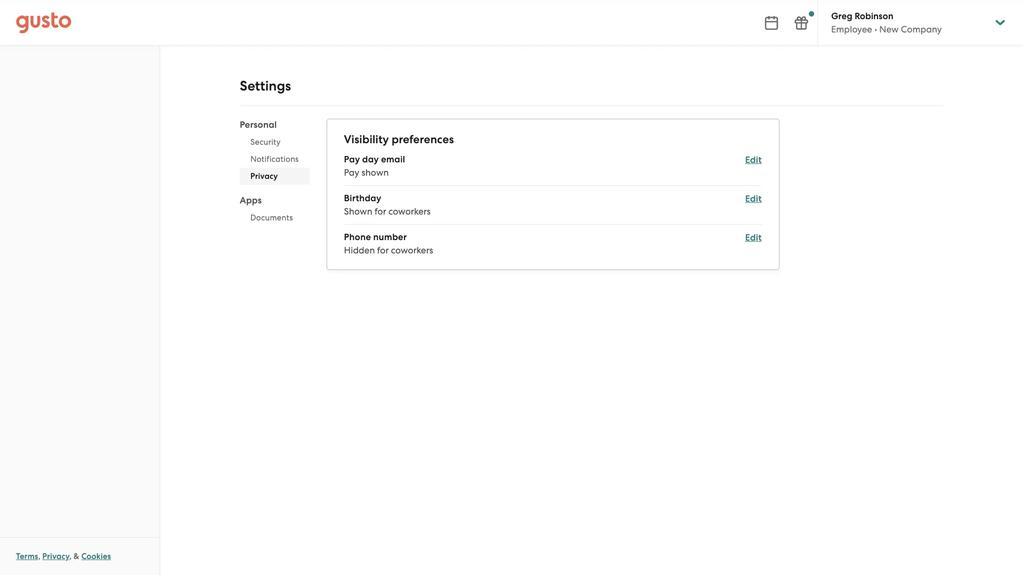 Task type: vqa. For each thing, say whether or not it's contained in the screenshot.
Terms link
yes



Task type: describe. For each thing, give the bounding box(es) containing it.
terms , privacy , & cookies
[[16, 552, 111, 562]]

email
[[381, 154, 405, 165]]

personal
[[240, 119, 277, 131]]

list containing pay day email
[[344, 153, 762, 257]]

terms
[[16, 552, 38, 562]]

home image
[[16, 12, 71, 33]]

1 , from the left
[[38, 552, 40, 562]]

pay day email pay shown
[[344, 154, 405, 178]]

edit for pay day email
[[745, 155, 762, 166]]

group containing personal
[[240, 119, 309, 230]]

company
[[901, 24, 942, 35]]

greg
[[831, 11, 853, 22]]

visibility
[[344, 133, 389, 147]]

notifications
[[250, 155, 299, 164]]

shown
[[344, 206, 372, 217]]

for inside "phone number hidden for coworkers"
[[377, 245, 389, 256]]

coworkers inside "phone number hidden for coworkers"
[[391, 245, 433, 256]]

visibility preferences group
[[344, 132, 762, 257]]

pay day email element
[[344, 153, 762, 186]]

security link
[[240, 134, 309, 151]]

robinson
[[855, 11, 894, 22]]

employee
[[831, 24, 872, 35]]

number
[[373, 232, 407, 243]]

coworkers inside birthday shown for coworkers
[[389, 206, 431, 217]]

phone
[[344, 232, 371, 243]]

apps
[[240, 195, 262, 206]]

documents link
[[240, 209, 309, 227]]

2 pay from the top
[[344, 167, 359, 178]]

visibility preferences
[[344, 133, 454, 147]]



Task type: locate. For each thing, give the bounding box(es) containing it.
edit link for pay day email
[[745, 155, 762, 166]]

1 edit from the top
[[745, 155, 762, 166]]

edit for birthday
[[745, 193, 762, 205]]

0 vertical spatial edit
[[745, 155, 762, 166]]

pay left shown
[[344, 167, 359, 178]]

birthday element
[[344, 192, 762, 225]]

new
[[880, 24, 899, 35]]

cookies button
[[81, 551, 111, 563]]

0 horizontal spatial ,
[[38, 552, 40, 562]]

for inside birthday shown for coworkers
[[375, 206, 386, 217]]

documents
[[250, 213, 293, 223]]

birthday
[[344, 193, 381, 204]]

2 edit link from the top
[[745, 193, 762, 205]]

shown
[[362, 167, 389, 178]]

1 horizontal spatial privacy
[[250, 172, 278, 181]]

1 horizontal spatial privacy link
[[240, 168, 309, 185]]

privacy
[[250, 172, 278, 181], [42, 552, 69, 562]]

0 vertical spatial edit link
[[745, 155, 762, 166]]

0 vertical spatial coworkers
[[389, 206, 431, 217]]

0 vertical spatial for
[[375, 206, 386, 217]]

edit inside birthday element
[[745, 193, 762, 205]]

0 horizontal spatial privacy link
[[42, 552, 69, 562]]

phone number element
[[344, 231, 762, 257]]

hidden
[[344, 245, 375, 256]]

1 vertical spatial privacy link
[[42, 552, 69, 562]]

privacy down notifications
[[250, 172, 278, 181]]

day
[[362, 154, 379, 165]]

1 vertical spatial edit link
[[745, 193, 762, 205]]

0 vertical spatial pay
[[344, 154, 360, 165]]

edit link
[[745, 155, 762, 166], [745, 193, 762, 205], [745, 232, 762, 244]]

edit inside phone number element
[[745, 232, 762, 244]]

1 vertical spatial edit
[[745, 193, 762, 205]]

for
[[375, 206, 386, 217], [377, 245, 389, 256]]

security
[[250, 138, 281, 147]]

edit link inside phone number element
[[745, 232, 762, 244]]

coworkers down number
[[391, 245, 433, 256]]

&
[[74, 552, 79, 562]]

2 edit from the top
[[745, 193, 762, 205]]

1 horizontal spatial ,
[[69, 552, 72, 562]]

pay
[[344, 154, 360, 165], [344, 167, 359, 178]]

privacy link
[[240, 168, 309, 185], [42, 552, 69, 562]]

,
[[38, 552, 40, 562], [69, 552, 72, 562]]

terms link
[[16, 552, 38, 562]]

edit link inside pay day email element
[[745, 155, 762, 166]]

cookies
[[81, 552, 111, 562]]

edit link for phone number
[[745, 232, 762, 244]]

1 edit link from the top
[[745, 155, 762, 166]]

greg robinson employee • new company
[[831, 11, 942, 35]]

1 vertical spatial for
[[377, 245, 389, 256]]

3 edit link from the top
[[745, 232, 762, 244]]

edit link inside birthday element
[[745, 193, 762, 205]]

0 horizontal spatial privacy
[[42, 552, 69, 562]]

privacy link left &
[[42, 552, 69, 562]]

0 vertical spatial privacy
[[250, 172, 278, 181]]

for down number
[[377, 245, 389, 256]]

notifications link
[[240, 151, 309, 168]]

coworkers
[[389, 206, 431, 217], [391, 245, 433, 256]]

edit for phone number
[[745, 232, 762, 244]]

privacy left &
[[42, 552, 69, 562]]

gusto navigation element
[[0, 46, 159, 88]]

2 vertical spatial edit link
[[745, 232, 762, 244]]

•
[[875, 24, 877, 35]]

edit link for birthday
[[745, 193, 762, 205]]

edit inside pay day email element
[[745, 155, 762, 166]]

pay left day
[[344, 154, 360, 165]]

for down birthday
[[375, 206, 386, 217]]

2 vertical spatial edit
[[745, 232, 762, 244]]

coworkers up number
[[389, 206, 431, 217]]

2 , from the left
[[69, 552, 72, 562]]

edit
[[745, 155, 762, 166], [745, 193, 762, 205], [745, 232, 762, 244]]

1 vertical spatial coworkers
[[391, 245, 433, 256]]

phone number hidden for coworkers
[[344, 232, 433, 256]]

settings
[[240, 78, 291, 94]]

birthday shown for coworkers
[[344, 193, 431, 217]]

1 vertical spatial privacy
[[42, 552, 69, 562]]

preferences
[[392, 133, 454, 147]]

3 edit from the top
[[745, 232, 762, 244]]

privacy link down notifications
[[240, 168, 309, 185]]

1 vertical spatial pay
[[344, 167, 359, 178]]

list
[[344, 153, 762, 257]]

0 vertical spatial privacy link
[[240, 168, 309, 185]]

group
[[240, 119, 309, 230]]

1 pay from the top
[[344, 154, 360, 165]]



